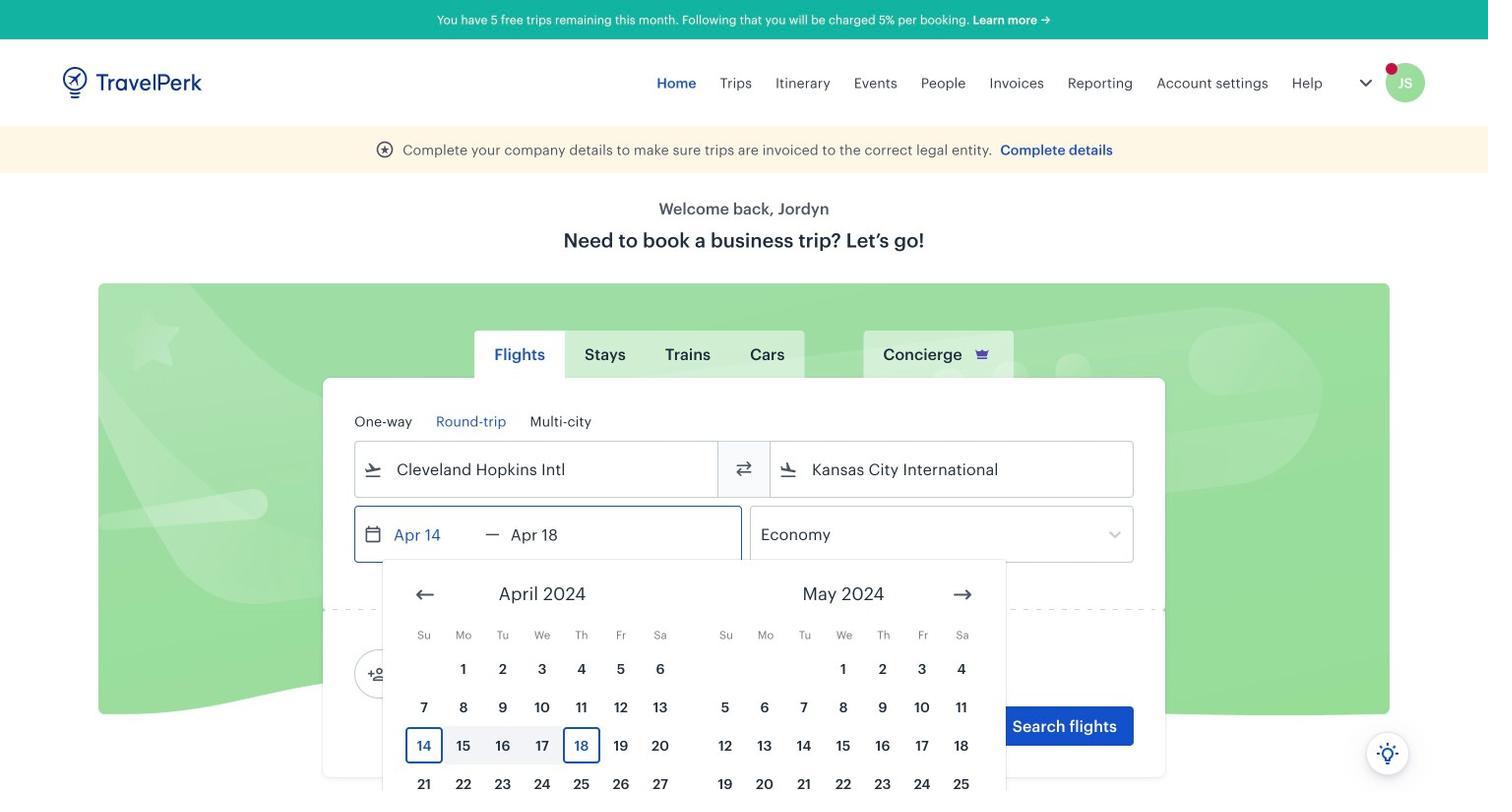 Task type: locate. For each thing, give the bounding box(es) containing it.
Add first traveler search field
[[387, 658, 592, 690]]

Return text field
[[500, 507, 602, 562]]

Depart text field
[[383, 507, 485, 562]]

move forward to switch to the next month. image
[[951, 583, 974, 607]]

calendar application
[[383, 560, 1488, 791]]

From search field
[[383, 454, 692, 485]]



Task type: describe. For each thing, give the bounding box(es) containing it.
move backward to switch to the previous month. image
[[413, 583, 437, 607]]

To search field
[[798, 454, 1107, 485]]



